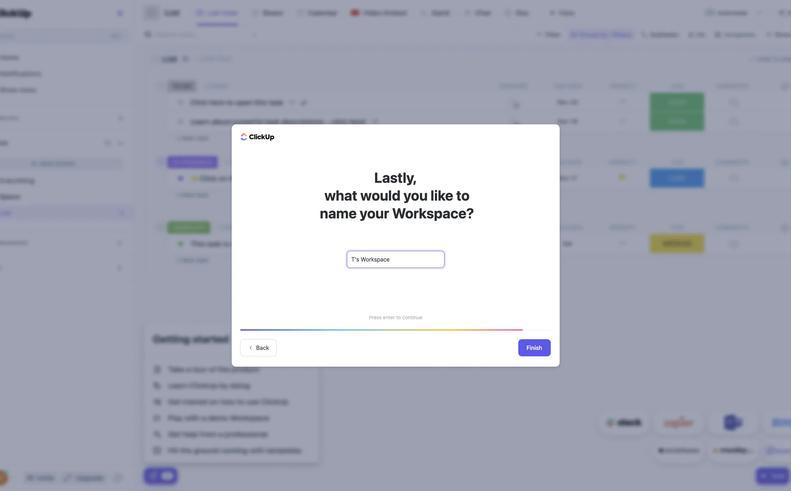 Task type: describe. For each thing, give the bounding box(es) containing it.
1 vertical spatial to
[[397, 315, 401, 321]]

lastly,
[[375, 169, 417, 186]]

like
[[431, 187, 454, 204]]

lastly, what would you like to name your workspace?
[[317, 169, 474, 222]]

back
[[256, 345, 269, 351]]

press
[[369, 315, 382, 321]]

would
[[361, 187, 401, 204]]

press enter to continue
[[369, 315, 423, 321]]

continue
[[403, 315, 423, 321]]

your
[[360, 205, 390, 222]]

name
[[320, 205, 357, 222]]



Task type: vqa. For each thing, say whether or not it's contained in the screenshot.
enter
yes



Task type: locate. For each thing, give the bounding box(es) containing it.
finish button
[[519, 340, 551, 357]]

to right enter
[[397, 315, 401, 321]]

finish
[[527, 345, 543, 351]]

back button
[[240, 340, 277, 357]]

0 vertical spatial to
[[457, 187, 470, 204]]

Tyler Black's Workspace field
[[347, 251, 445, 268]]

clickup logo image
[[241, 133, 275, 141]]

enter
[[383, 315, 395, 321]]

1 horizontal spatial to
[[457, 187, 470, 204]]

to
[[457, 187, 470, 204], [397, 315, 401, 321]]

what
[[325, 187, 358, 204]]

0 horizontal spatial to
[[397, 315, 401, 321]]

to inside lastly, what would you like to name your workspace?
[[457, 187, 470, 204]]

you
[[404, 187, 428, 204]]

to right like
[[457, 187, 470, 204]]

workspace?
[[392, 205, 474, 222]]



